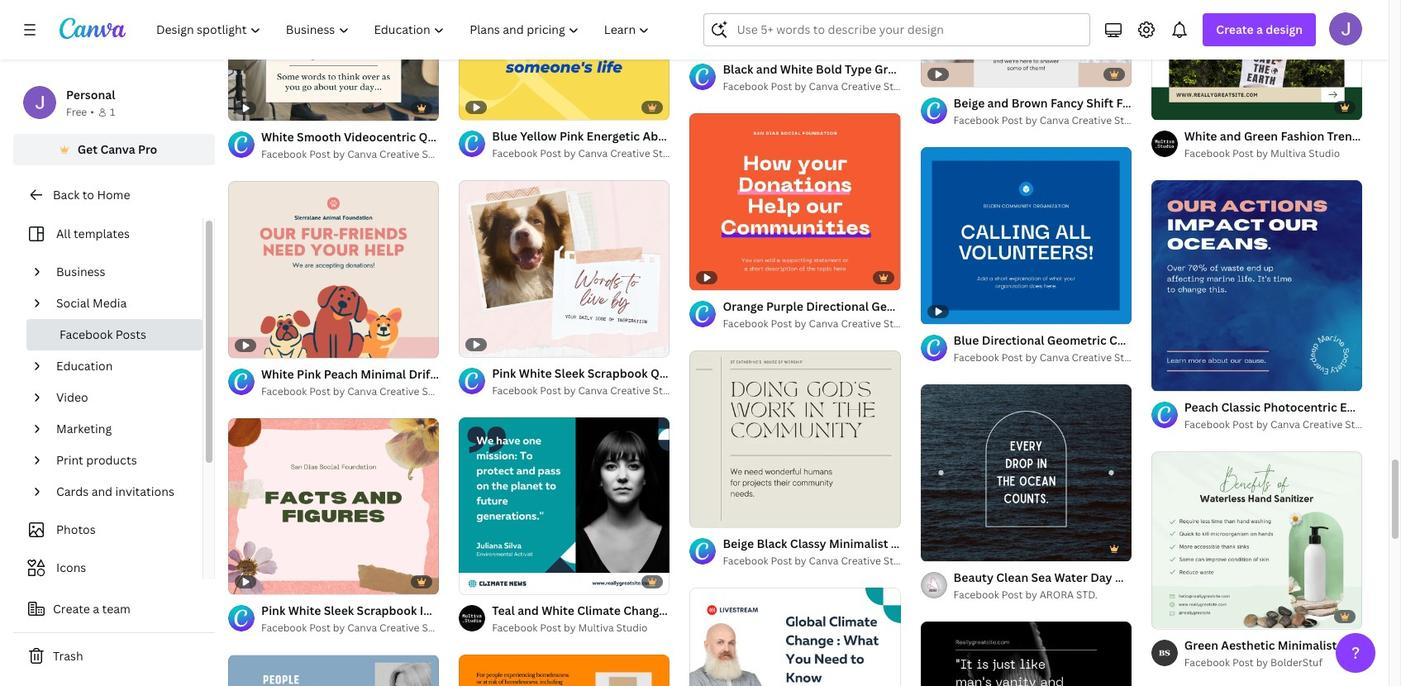 Task type: describe. For each thing, give the bounding box(es) containing it.
get
[[77, 141, 98, 157]]

teal and white climate change quotes news facebook post link
[[492, 602, 828, 620]]

smooth
[[297, 129, 341, 145]]

abstract
[[643, 128, 692, 144]]

create for create a design
[[1217, 22, 1254, 37]]

white inside "pink white sleek scrapbook quotes facebook post facebook post by canva creative studio"
[[519, 365, 552, 381]]

drift
[[409, 366, 435, 382]]

facebook post by bolderstuf
[[1185, 656, 1323, 670]]

charity
[[938, 536, 980, 552]]

sea
[[1032, 570, 1052, 586]]

creative inside "blue yellow pink energetic abstract statement facebook post facebook post by canva creative studio"
[[611, 146, 651, 161]]

canva inside "blue yellow pink energetic abstract statement facebook post facebook post by canva creative studio"
[[578, 146, 608, 161]]

studio inside blue directional geometric call to action facebook post facebook post by canva creative studio
[[1115, 351, 1146, 365]]

2 vertical spatial facebook post by canva creative studio
[[1185, 418, 1377, 432]]

back to home link
[[13, 179, 215, 212]]

studio inside pink white sleek scrapbook informational facebook post facebook post by canva creative studio
[[422, 621, 454, 635]]

quotes inside the white smooth videocentric quotes facebook post facebook post by canva creative studio
[[419, 129, 460, 145]]

pink white sleek scrapbook quotes facebook post facebook post by canva creative studio
[[492, 365, 776, 398]]

team
[[102, 601, 131, 617]]

get canva pro
[[77, 141, 157, 157]]

video link
[[50, 382, 193, 414]]

facebook post by bolderstuf link
[[1185, 655, 1363, 671]]

multiva inside teal and white climate change quotes news facebook post facebook post by multiva studio
[[578, 621, 614, 635]]

0 vertical spatial to
[[82, 187, 94, 203]]

create a design
[[1217, 22, 1304, 37]]

by inside blue directional geometric call to action facebook post facebook post by canva creative studio
[[1026, 351, 1038, 365]]

by inside the "facebook post by bolderstuf" link
[[1257, 656, 1269, 670]]

cards
[[56, 484, 89, 500]]

pink inside white pink peach minimal drift informational facebook post facebook post by canva creative studio
[[297, 366, 321, 382]]

facebook post by canva creative studio link for beige black classy minimalist generic charity facebook post
[[723, 553, 915, 570]]

call
[[1110, 332, 1132, 348]]

canva inside pink white sleek scrapbook informational facebook post facebook post by canva creative studio
[[348, 621, 377, 635]]

creative inside "pink white sleek scrapbook quotes facebook post facebook post by canva creative studio"
[[611, 384, 651, 398]]

directional
[[982, 332, 1045, 348]]

creative inside the white smooth videocentric quotes facebook post facebook post by canva creative studio
[[380, 147, 420, 161]]

beige black classy minimalist generic charity facebook post link
[[723, 535, 1064, 553]]

informational inside white pink peach minimal drift informational facebook post facebook post by canva creative studio
[[438, 366, 515, 382]]

statement
[[694, 128, 754, 144]]

action
[[1149, 332, 1186, 348]]

black
[[757, 536, 788, 552]]

pink white sleek scrapbook informational facebook post link
[[261, 602, 582, 621]]

by inside beige black classy minimalist generic charity facebook post facebook post by canva creative studio
[[795, 554, 807, 568]]

icons
[[56, 560, 86, 576]]

create for create a team
[[53, 601, 90, 617]]

studio inside "blue yellow pink energetic abstract statement facebook post facebook post by canva creative studio"
[[653, 146, 684, 161]]

white inspirational futuristic quotes facebook post image
[[921, 622, 1132, 686]]

by inside "blue yellow pink energetic abstract statement facebook post facebook post by canva creative studio"
[[564, 146, 576, 161]]

peach classic photocentric environment and animals facebook post image
[[1152, 180, 1363, 391]]

pink white sleek scrapbook informational facebook post facebook post by canva creative studio
[[261, 603, 582, 635]]

cards and invitations link
[[50, 476, 193, 508]]

peach
[[324, 366, 358, 382]]

blue yellow pink energetic abstract statement facebook post link
[[492, 127, 838, 146]]

videocentric
[[344, 129, 416, 145]]

invitations
[[115, 484, 174, 500]]

white inside white pink peach minimal drift informational facebook post facebook post by canva creative studio
[[261, 366, 294, 382]]

creative inside beige and brown fancy shift faq facebook post facebook post by canva creative studio
[[1072, 113, 1113, 127]]

shift
[[1087, 95, 1114, 111]]

Search search field
[[737, 14, 1080, 45]]

canva inside button
[[100, 141, 135, 157]]

clean
[[997, 570, 1029, 586]]

white and teal memphis talkshow livestream facebook post image
[[690, 588, 901, 686]]

products
[[86, 452, 137, 468]]

beauty clean sea water day campaign facebook post image
[[921, 385, 1132, 561]]

beige and brown fancy shift faq facebook post facebook post by canva creative studio
[[954, 95, 1224, 127]]

by inside pink white sleek scrapbook informational facebook post facebook post by canva creative studio
[[333, 621, 345, 635]]

white smooth videocentric quotes facebook post link
[[261, 128, 544, 146]]

scrapbook for quotes
[[588, 365, 648, 381]]

std.
[[1077, 588, 1098, 602]]

beige for beige black classy minimalist generic charity facebook post
[[723, 536, 754, 552]]

green aesthetic minimalist benefits of waterless hand facebook post image
[[1152, 452, 1363, 629]]

personal
[[66, 87, 115, 103]]

icons link
[[23, 552, 193, 584]]

beauty clean sea water day campaign facebook post facebook post by arora std.
[[954, 570, 1257, 602]]

by inside beige and brown fancy shift faq facebook post facebook post by canva creative studio
[[1026, 113, 1038, 127]]

scrapbook for informational
[[357, 603, 417, 619]]

informational inside pink white sleek scrapbook informational facebook post facebook post by canva creative studio
[[420, 603, 497, 619]]

business link
[[50, 256, 193, 288]]

white and green fashion trend sustainability newsroom facebook post image
[[1152, 0, 1363, 120]]

by inside white pink peach minimal drift informational facebook post facebook post by canva creative studio
[[333, 384, 345, 398]]

create a team
[[53, 601, 131, 617]]

back to home
[[53, 187, 130, 203]]

by inside the facebook post by multiva studio link
[[1257, 146, 1269, 161]]

and for teal
[[518, 603, 539, 619]]

pink white sleek scrapbook quotes facebook post link
[[492, 365, 776, 383]]

studio inside the white smooth videocentric quotes facebook post facebook post by canva creative studio
[[422, 147, 454, 161]]

a for design
[[1257, 22, 1264, 37]]

design
[[1267, 22, 1304, 37]]

teal and white climate change quotes news facebook post image
[[459, 418, 670, 595]]

trash link
[[13, 640, 215, 673]]

blue directional geometric call to action facebook post link
[[954, 331, 1271, 350]]

blue directional geometric call to action facebook post facebook post by canva creative studio
[[954, 332, 1271, 365]]

studio inside teal and white climate change quotes news facebook post facebook post by multiva studio
[[617, 621, 648, 635]]

and for beige
[[988, 95, 1009, 111]]

facebook post by canva creative studio link for beige and brown fancy shift faq facebook post
[[954, 113, 1146, 129]]

facebook post by canva creative studio link for blue yellow pink energetic abstract statement facebook post
[[492, 146, 684, 162]]

teal and white climate change quotes news facebook post facebook post by multiva studio
[[492, 603, 828, 635]]

faq
[[1117, 95, 1140, 111]]

facebook post by multiva studio link for white and green fashion trend sustainability newsroom facebook post image
[[1185, 146, 1363, 162]]

trash
[[53, 648, 83, 664]]

canva inside blue directional geometric call to action facebook post facebook post by canva creative studio
[[1040, 351, 1070, 365]]

beauty clean sea water day campaign facebook post link
[[954, 569, 1257, 587]]

social media link
[[50, 288, 193, 319]]

studio inside white pink peach minimal drift informational facebook post facebook post by canva creative studio
[[422, 384, 454, 398]]

all templates link
[[23, 218, 193, 250]]

back
[[53, 187, 80, 203]]

create a design button
[[1204, 13, 1317, 46]]

print
[[56, 452, 83, 468]]



Task type: vqa. For each thing, say whether or not it's contained in the screenshot.
Beige
yes



Task type: locate. For each thing, give the bounding box(es) containing it.
1 horizontal spatial sleek
[[555, 365, 585, 381]]

a inside dropdown button
[[1257, 22, 1264, 37]]

create inside dropdown button
[[1217, 22, 1254, 37]]

scrapbook inside "pink white sleek scrapbook quotes facebook post facebook post by canva creative studio"
[[588, 365, 648, 381]]

1 horizontal spatial to
[[1134, 332, 1146, 348]]

1 vertical spatial quotes
[[651, 365, 692, 381]]

•
[[90, 105, 94, 119]]

top level navigation element
[[146, 13, 665, 46]]

0 vertical spatial and
[[988, 95, 1009, 111]]

0 vertical spatial multiva
[[1271, 146, 1307, 161]]

0 vertical spatial a
[[1257, 22, 1264, 37]]

a for team
[[93, 601, 99, 617]]

education
[[56, 358, 113, 374]]

1 horizontal spatial and
[[518, 603, 539, 619]]

facebook posts
[[60, 327, 146, 342]]

all
[[56, 226, 71, 242]]

studio inside "pink white sleek scrapbook quotes facebook post facebook post by canva creative studio"
[[653, 384, 684, 398]]

pink inside "blue yellow pink energetic abstract statement facebook post facebook post by canva creative studio"
[[560, 128, 584, 144]]

sleek for pink white sleek scrapbook informational facebook post
[[324, 603, 354, 619]]

1 vertical spatial and
[[91, 484, 113, 500]]

sleek inside pink white sleek scrapbook informational facebook post facebook post by canva creative studio
[[324, 603, 354, 619]]

2 vertical spatial quotes
[[669, 603, 710, 619]]

pink inside pink white sleek scrapbook informational facebook post facebook post by canva creative studio
[[261, 603, 286, 619]]

facebook post by canva creative studio link for pink white sleek scrapbook informational facebook post
[[261, 621, 454, 637]]

studio inside beige and brown fancy shift faq facebook post facebook post by canva creative studio
[[1115, 113, 1146, 127]]

scrapbook inside pink white sleek scrapbook informational facebook post facebook post by canva creative studio
[[357, 603, 417, 619]]

marketing
[[56, 421, 112, 437]]

canva inside white pink peach minimal drift informational facebook post facebook post by canva creative studio
[[348, 384, 377, 398]]

blue left yellow
[[492, 128, 518, 144]]

to inside blue directional geometric call to action facebook post facebook post by canva creative studio
[[1134, 332, 1146, 348]]

campaign
[[1116, 570, 1172, 586]]

beige and brown fancy shift faq facebook post link
[[954, 94, 1224, 113]]

beige black classy minimalist generic charity facebook post facebook post by canva creative studio
[[723, 536, 1064, 568]]

jacob simon image
[[1330, 12, 1363, 45]]

water
[[1055, 570, 1088, 586]]

facebook post by canva creative studio link for white smooth videocentric quotes facebook post
[[261, 146, 454, 163]]

blue inside blue directional geometric call to action facebook post facebook post by canva creative studio
[[954, 332, 980, 348]]

day
[[1091, 570, 1113, 586]]

creative
[[841, 79, 882, 94], [1072, 113, 1113, 127], [611, 146, 651, 161], [380, 147, 420, 161], [841, 317, 882, 331], [1072, 351, 1113, 365], [611, 384, 651, 398], [380, 384, 420, 398], [1303, 418, 1343, 432], [841, 554, 882, 568], [380, 621, 420, 635]]

by
[[795, 79, 807, 94], [1026, 113, 1038, 127], [564, 146, 576, 161], [1257, 146, 1269, 161], [333, 147, 345, 161], [795, 317, 807, 331], [1026, 351, 1038, 365], [564, 384, 576, 398], [333, 384, 345, 398], [1257, 418, 1269, 432], [795, 554, 807, 568], [1026, 588, 1038, 602], [564, 621, 576, 635], [333, 621, 345, 635], [1257, 656, 1269, 670]]

beige black classy minimalist generic charity facebook post image
[[690, 351, 901, 528]]

minimal
[[361, 366, 406, 382]]

beige left black
[[723, 536, 754, 552]]

1 vertical spatial beige
[[723, 536, 754, 552]]

blue for blue yellow pink energetic abstract statement facebook post
[[492, 128, 518, 144]]

creative inside white pink peach minimal drift informational facebook post facebook post by canva creative studio
[[380, 384, 420, 398]]

1 vertical spatial sleek
[[324, 603, 354, 619]]

0 horizontal spatial a
[[93, 601, 99, 617]]

all templates
[[56, 226, 130, 242]]

scrapbook
[[588, 365, 648, 381], [357, 603, 417, 619]]

by inside teal and white climate change quotes news facebook post facebook post by multiva studio
[[564, 621, 576, 635]]

0 horizontal spatial create
[[53, 601, 90, 617]]

canva
[[809, 79, 839, 94], [1040, 113, 1070, 127], [100, 141, 135, 157], [578, 146, 608, 161], [348, 147, 377, 161], [809, 317, 839, 331], [1040, 351, 1070, 365], [578, 384, 608, 398], [348, 384, 377, 398], [1271, 418, 1301, 432], [809, 554, 839, 568], [348, 621, 377, 635]]

white
[[261, 129, 294, 145], [519, 365, 552, 381], [261, 366, 294, 382], [542, 603, 575, 619], [288, 603, 321, 619]]

fancy
[[1051, 95, 1084, 111]]

white pink peach minimal drift informational facebook post facebook post by canva creative studio
[[261, 366, 600, 398]]

facebook post by canva creative studio
[[723, 79, 915, 94], [723, 317, 915, 331], [1185, 418, 1377, 432]]

0 horizontal spatial to
[[82, 187, 94, 203]]

0 vertical spatial sleek
[[555, 365, 585, 381]]

photos
[[56, 522, 96, 538]]

bolderstuf
[[1271, 656, 1323, 670]]

pink
[[560, 128, 584, 144], [492, 365, 517, 381], [297, 366, 321, 382], [261, 603, 286, 619]]

white pink peach minimal drift informational facebook post link
[[261, 365, 600, 383]]

blue yellow pink energetic abstract statement facebook post facebook post by canva creative studio
[[492, 128, 838, 161]]

pink inside "pink white sleek scrapbook quotes facebook post facebook post by canva creative studio"
[[492, 365, 517, 381]]

0 vertical spatial facebook post by multiva studio link
[[1185, 146, 1363, 162]]

and left brown
[[988, 95, 1009, 111]]

1 vertical spatial a
[[93, 601, 99, 617]]

0 vertical spatial blue
[[492, 128, 518, 144]]

a
[[1257, 22, 1264, 37], [93, 601, 99, 617]]

to right back
[[82, 187, 94, 203]]

business
[[56, 264, 106, 280]]

and inside beige and brown fancy shift faq facebook post facebook post by canva creative studio
[[988, 95, 1009, 111]]

1 horizontal spatial facebook post by multiva studio link
[[1185, 146, 1363, 162]]

create
[[1217, 22, 1254, 37], [53, 601, 90, 617]]

1 horizontal spatial a
[[1257, 22, 1264, 37]]

1 vertical spatial scrapbook
[[357, 603, 417, 619]]

create a team button
[[13, 593, 215, 626]]

facebook post by multiva studio link for 'teal and white climate change quotes news facebook post' image
[[492, 620, 670, 637]]

sleek for pink white sleek scrapbook quotes facebook post
[[555, 365, 585, 381]]

facebook post by canva creative studio link for white pink peach minimal drift informational facebook post
[[261, 383, 454, 400]]

0 horizontal spatial scrapbook
[[357, 603, 417, 619]]

facebook post by arora std. link
[[954, 587, 1132, 604]]

home
[[97, 187, 130, 203]]

print products link
[[50, 445, 193, 476]]

classy
[[791, 536, 827, 552]]

white smooth videocentric quotes facebook post facebook post by canva creative studio
[[261, 129, 544, 161]]

1 horizontal spatial scrapbook
[[588, 365, 648, 381]]

blue inside "blue yellow pink energetic abstract statement facebook post facebook post by canva creative studio"
[[492, 128, 518, 144]]

creative inside pink white sleek scrapbook informational facebook post facebook post by canva creative studio
[[380, 621, 420, 635]]

0 horizontal spatial beige
[[723, 536, 754, 552]]

minimalist
[[830, 536, 889, 552]]

post
[[771, 79, 793, 94], [1199, 95, 1224, 111], [1002, 113, 1024, 127], [813, 128, 838, 144], [519, 129, 544, 145], [540, 146, 562, 161], [1233, 146, 1254, 161], [309, 147, 331, 161], [771, 317, 793, 331], [1246, 332, 1271, 348], [1002, 351, 1024, 365], [751, 365, 776, 381], [575, 366, 600, 382], [540, 384, 562, 398], [309, 384, 331, 398], [1233, 418, 1254, 432], [1039, 536, 1064, 552], [771, 554, 793, 568], [1232, 570, 1257, 586], [1002, 588, 1024, 602], [803, 603, 828, 619], [557, 603, 582, 619], [540, 621, 562, 635], [309, 621, 331, 635], [1233, 656, 1254, 670]]

photos link
[[23, 514, 193, 546]]

0 horizontal spatial facebook post by multiva studio link
[[492, 620, 670, 637]]

a left design
[[1257, 22, 1264, 37]]

beige inside beige black classy minimalist generic charity facebook post facebook post by canva creative studio
[[723, 536, 754, 552]]

light blue lavender cream bold typographic photocentric donation sales volunteering impact homelessness facebook post image
[[228, 656, 439, 686]]

1 vertical spatial blue
[[954, 332, 980, 348]]

a inside button
[[93, 601, 99, 617]]

get canva pro button
[[13, 134, 215, 165]]

beige left brown
[[954, 95, 985, 111]]

1 vertical spatial multiva
[[578, 621, 614, 635]]

1 horizontal spatial beige
[[954, 95, 985, 111]]

quotes inside "pink white sleek scrapbook quotes facebook post facebook post by canva creative studio"
[[651, 365, 692, 381]]

1 vertical spatial create
[[53, 601, 90, 617]]

by inside "pink white sleek scrapbook quotes facebook post facebook post by canva creative studio"
[[564, 384, 576, 398]]

by inside beauty clean sea water day campaign facebook post facebook post by arora std.
[[1026, 588, 1038, 602]]

yellow
[[521, 128, 557, 144]]

canva inside beige and brown fancy shift faq facebook post facebook post by canva creative studio
[[1040, 113, 1070, 127]]

0 horizontal spatial and
[[91, 484, 113, 500]]

to right call
[[1134, 332, 1146, 348]]

1 vertical spatial facebook post by multiva studio link
[[492, 620, 670, 637]]

beige for beige and brown fancy shift faq facebook post
[[954, 95, 985, 111]]

1 vertical spatial to
[[1134, 332, 1146, 348]]

beige inside beige and brown fancy shift faq facebook post facebook post by canva creative studio
[[954, 95, 985, 111]]

quotes inside teal and white climate change quotes news facebook post facebook post by multiva studio
[[669, 603, 710, 619]]

1 vertical spatial facebook post by canva creative studio
[[723, 317, 915, 331]]

geometric
[[1048, 332, 1107, 348]]

sleek inside "pink white sleek scrapbook quotes facebook post facebook post by canva creative studio"
[[555, 365, 585, 381]]

print products
[[56, 452, 137, 468]]

2 horizontal spatial and
[[988, 95, 1009, 111]]

None search field
[[704, 13, 1091, 46]]

sleek
[[555, 365, 585, 381], [324, 603, 354, 619]]

0 vertical spatial scrapbook
[[588, 365, 648, 381]]

0 vertical spatial create
[[1217, 22, 1254, 37]]

facebook post by multiva studio link
[[1185, 146, 1363, 162], [492, 620, 670, 637]]

facebook post by canva creative studio link for blue directional geometric call to action facebook post
[[954, 350, 1146, 366]]

0 vertical spatial beige
[[954, 95, 985, 111]]

and for cards
[[91, 484, 113, 500]]

and right teal
[[518, 603, 539, 619]]

and
[[988, 95, 1009, 111], [91, 484, 113, 500], [518, 603, 539, 619]]

by inside the white smooth videocentric quotes facebook post facebook post by canva creative studio
[[333, 147, 345, 161]]

creative inside beige black classy minimalist generic charity facebook post facebook post by canva creative studio
[[841, 554, 882, 568]]

news
[[712, 603, 743, 619]]

brown
[[1012, 95, 1048, 111]]

education link
[[50, 351, 193, 382]]

social media
[[56, 295, 127, 311]]

marketing link
[[50, 414, 193, 445]]

blue for blue directional geometric call to action facebook post
[[954, 332, 980, 348]]

1 horizontal spatial blue
[[954, 332, 980, 348]]

1 horizontal spatial multiva
[[1271, 146, 1307, 161]]

0 horizontal spatial multiva
[[578, 621, 614, 635]]

and right cards
[[91, 484, 113, 500]]

creative inside blue directional geometric call to action facebook post facebook post by canva creative studio
[[1072, 351, 1113, 365]]

1
[[110, 105, 115, 119]]

2 vertical spatial and
[[518, 603, 539, 619]]

and inside teal and white climate change quotes news facebook post facebook post by multiva studio
[[518, 603, 539, 619]]

video
[[56, 390, 88, 405]]

climate
[[578, 603, 621, 619]]

free
[[66, 105, 87, 119]]

white inside teal and white climate change quotes news facebook post facebook post by multiva studio
[[542, 603, 575, 619]]

white inside pink white sleek scrapbook informational facebook post facebook post by canva creative studio
[[288, 603, 321, 619]]

to
[[82, 187, 94, 203], [1134, 332, 1146, 348]]

beauty
[[954, 570, 994, 586]]

0 vertical spatial facebook post by canva creative studio
[[723, 79, 915, 94]]

0 horizontal spatial blue
[[492, 128, 518, 144]]

quotes
[[419, 129, 460, 145], [651, 365, 692, 381], [669, 603, 710, 619]]

informational
[[438, 366, 515, 382], [420, 603, 497, 619]]

1 horizontal spatial create
[[1217, 22, 1254, 37]]

canva inside beige black classy minimalist generic charity facebook post facebook post by canva creative studio
[[809, 554, 839, 568]]

white inside the white smooth videocentric quotes facebook post facebook post by canva creative studio
[[261, 129, 294, 145]]

facebook post by canva creative studio link for pink white sleek scrapbook quotes facebook post
[[492, 383, 684, 399]]

templates
[[74, 226, 130, 242]]

multiva
[[1271, 146, 1307, 161], [578, 621, 614, 635]]

canva inside the white smooth videocentric quotes facebook post facebook post by canva creative studio
[[348, 147, 377, 161]]

0 vertical spatial informational
[[438, 366, 515, 382]]

studio inside beige black classy minimalist generic charity facebook post facebook post by canva creative studio
[[884, 554, 915, 568]]

facebook inside the "facebook post by bolderstuf" link
[[1185, 656, 1231, 670]]

facebook post by canva creative studio link
[[723, 79, 915, 95], [954, 113, 1146, 129], [492, 146, 684, 162], [261, 146, 454, 163], [723, 316, 915, 332], [954, 350, 1146, 366], [492, 383, 684, 399], [261, 383, 454, 400], [1185, 417, 1377, 434], [723, 553, 915, 570], [261, 621, 454, 637]]

0 vertical spatial quotes
[[419, 129, 460, 145]]

energetic
[[587, 128, 640, 144]]

arora
[[1040, 588, 1075, 602]]

create left design
[[1217, 22, 1254, 37]]

create inside create a team button
[[53, 601, 90, 617]]

change
[[624, 603, 666, 619]]

free •
[[66, 105, 94, 119]]

create down icons
[[53, 601, 90, 617]]

pro
[[138, 141, 157, 157]]

0 horizontal spatial sleek
[[324, 603, 354, 619]]

1 vertical spatial informational
[[420, 603, 497, 619]]

cards and invitations
[[56, 484, 174, 500]]

teal
[[492, 603, 515, 619]]

social
[[56, 295, 90, 311]]

a left team
[[93, 601, 99, 617]]

blue
[[492, 128, 518, 144], [954, 332, 980, 348]]

canva inside "pink white sleek scrapbook quotes facebook post facebook post by canva creative studio"
[[578, 384, 608, 398]]

blue left directional
[[954, 332, 980, 348]]

facebook post by multiva studio
[[1185, 146, 1341, 161]]



